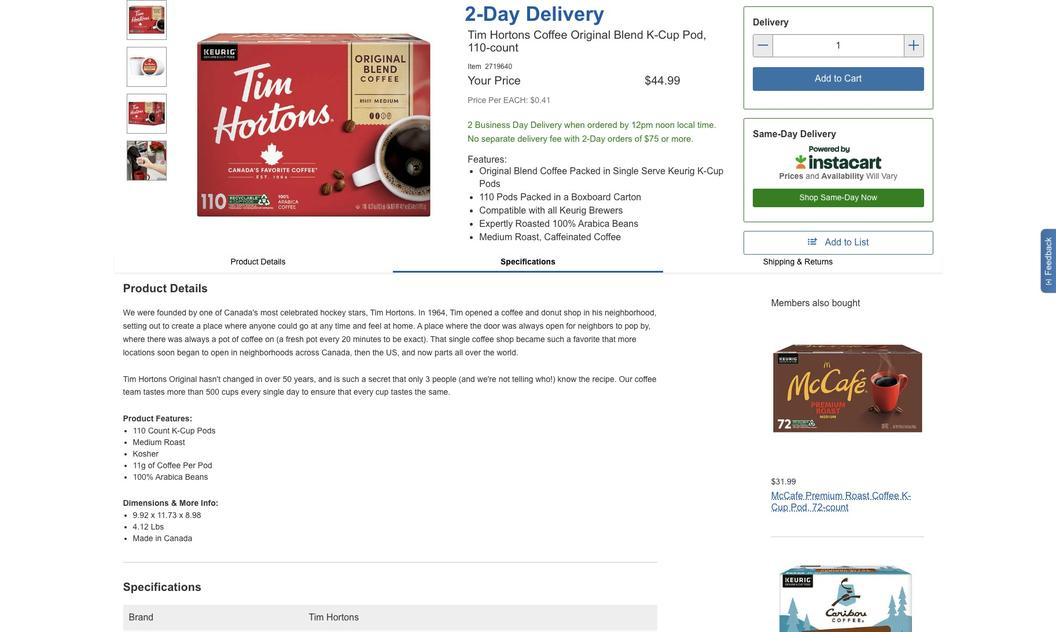 Task type: locate. For each thing, give the bounding box(es) containing it.
2 at from the left
[[384, 321, 391, 331]]

1 vertical spatial over
[[265, 374, 281, 384]]

day up delivery
[[513, 120, 528, 130]]

more left than
[[167, 387, 186, 397]]

mccafe premium roast coffee k-cup pod, 72-count image
[[771, 310, 925, 464]]

count down premium
[[826, 502, 849, 512]]

0 horizontal spatial over
[[265, 374, 281, 384]]

1 horizontal spatial same-
[[821, 193, 845, 202]]

4 image
[[127, 141, 167, 181]]

carton
[[614, 193, 641, 202]]

and left is
[[318, 374, 332, 384]]

shipping
[[763, 257, 795, 266]]

100%
[[553, 219, 576, 229], [133, 472, 154, 482]]

members
[[771, 298, 810, 308]]

where up that
[[446, 321, 468, 331]]

open down the donut
[[546, 321, 564, 331]]

minutes
[[353, 335, 381, 344]]

all inside we were founded by one of canada's most celebrated hockey stars, tim hortons. in 1964, tim opened a coffee and donut shop in his neighborhood, setting out to create a place where anyone could go at any time and feel at home. a place where the door was always open for neighbors to pop by, where there was always a pot of coffee on (a fresh pot every 20 minutes to be exact). that single coffee shop became such a favorite that more locations soon began to open in neighborhoods across canada, then the us, and now parts all over the world.
[[455, 348, 463, 357]]

k-
[[647, 28, 658, 41], [698, 166, 707, 176], [172, 426, 180, 435], [902, 491, 911, 501]]

same- down prices and availability will vary
[[821, 193, 845, 202]]

more
[[618, 335, 636, 344], [167, 387, 186, 397]]

such inside "tim hortons original hasn't changed in over 50 years, and is such a secret that only 3 people (and we're not telling who!) know the recipe. our coffee team tastes more than 500 cups every single day to ensure that every cup tastes the same."
[[342, 374, 359, 384]]

1 vertical spatial specifications
[[123, 580, 201, 593]]

20
[[342, 335, 351, 344]]

his
[[592, 308, 603, 317]]

same-
[[753, 129, 781, 139], [821, 193, 845, 202]]

the left world. at bottom
[[483, 348, 495, 357]]

original inside features: original blend coffee packed in single serve keurig k-cup pods 110 pods packed in a boxboard carton compatible with all keurig brewers expertly roasted 100% arabica beans medium roast, caffeinated coffee
[[479, 166, 511, 176]]

1 vertical spatial count
[[826, 502, 849, 512]]

by
[[620, 120, 629, 130], [189, 308, 197, 317]]

1 vertical spatial open
[[211, 348, 229, 357]]

to right day
[[302, 387, 309, 397]]

setting
[[123, 321, 147, 331]]

hockey
[[320, 308, 346, 317]]

over up (and
[[465, 348, 481, 357]]

110 up "compatible"
[[479, 193, 494, 202]]

0 horizontal spatial shop
[[496, 335, 514, 344]]

0 vertical spatial 110
[[479, 193, 494, 202]]

1 vertical spatial 110
[[133, 426, 146, 435]]

cup right the count
[[180, 426, 195, 435]]

k- inside features: original blend coffee packed in single serve keurig k-cup pods 110 pods packed in a boxboard carton compatible with all keurig brewers expertly roasted 100% arabica beans medium roast, caffeinated coffee
[[698, 166, 707, 176]]

count
[[148, 426, 170, 435]]

features:
[[468, 155, 507, 165], [156, 414, 192, 423]]

team
[[123, 387, 141, 397]]

product up canada's
[[231, 257, 259, 266]]

0 vertical spatial count
[[490, 41, 518, 54]]

tim inside "tim hortons original hasn't changed in over 50 years, and is such a secret that only 3 people (and we're not telling who!) know the recipe. our coffee team tastes more than 500 cups every single day to ensure that every cup tastes the same."
[[123, 374, 136, 384]]

price down your
[[468, 96, 486, 105]]

always
[[519, 321, 544, 331], [185, 335, 209, 344]]

arabica up more
[[155, 472, 183, 482]]

0 vertical spatial product details
[[231, 257, 286, 266]]

shop same-day now link
[[753, 189, 924, 207]]

beans
[[612, 219, 639, 229], [185, 472, 208, 482]]

1 vertical spatial single
[[263, 387, 284, 397]]

same- up prices
[[753, 129, 781, 139]]

1 vertical spatial 100%
[[133, 472, 154, 482]]

time.
[[698, 120, 716, 130]]

at right the go
[[311, 321, 318, 331]]

medium inside features: original blend coffee packed in single serve keurig k-cup pods 110 pods packed in a boxboard carton compatible with all keurig brewers expertly roasted 100% arabica beans medium roast, caffeinated coffee
[[479, 232, 512, 242]]

beans down brewers
[[612, 219, 639, 229]]

2 vertical spatial original
[[169, 374, 197, 384]]

medium up the kosher
[[133, 438, 162, 447]]

1 horizontal spatial blend
[[614, 28, 644, 41]]

count inside 2-day delivery tim hortons coffee original blend k-cup pod, 110-count
[[490, 41, 518, 54]]

1 horizontal spatial 110
[[479, 193, 494, 202]]

1 horizontal spatial tastes
[[391, 387, 413, 397]]

1 horizontal spatial medium
[[479, 232, 512, 242]]

1 vertical spatial shop
[[496, 335, 514, 344]]

0 horizontal spatial x
[[151, 510, 155, 520]]

2- inside 2 business day delivery when ordered by 12pm noon local time. no separate delivery fee with 2-day orders of $75 or more.
[[582, 134, 590, 144]]

that down neighbors
[[602, 335, 616, 344]]

1 horizontal spatial where
[[225, 321, 247, 331]]

1 vertical spatial blend
[[514, 166, 538, 176]]

roast down the count
[[164, 438, 185, 447]]

0 vertical spatial packed
[[570, 166, 601, 176]]

beans down pod
[[185, 472, 208, 482]]

in down the lbs
[[155, 533, 162, 543]]

shop up 'for'
[[564, 308, 581, 317]]

pot down canada's
[[218, 335, 230, 344]]

every left cup
[[354, 387, 373, 397]]

1 horizontal spatial original
[[479, 166, 511, 176]]

0 vertical spatial price
[[494, 75, 521, 87]]

single up parts
[[449, 335, 470, 344]]

0 vertical spatial product
[[231, 257, 259, 266]]

coffee
[[534, 28, 568, 41], [540, 166, 567, 176], [594, 232, 621, 242], [157, 461, 181, 470], [872, 491, 899, 501]]

any
[[320, 321, 333, 331]]

over inside "tim hortons original hasn't changed in over 50 years, and is such a secret that only 3 people (and we're not telling who!) know the recipe. our coffee team tastes more than 500 cups every single day to ensure that every cup tastes the same."
[[265, 374, 281, 384]]

hortons inside "tim hortons original hasn't changed in over 50 years, and is such a secret that only 3 people (and we're not telling who!) know the recipe. our coffee team tastes more than 500 cups every single day to ensure that every cup tastes the same."
[[138, 374, 167, 384]]

None button
[[753, 67, 924, 91]]

all inside features: original blend coffee packed in single serve keurig k-cup pods 110 pods packed in a boxboard carton compatible with all keurig brewers expertly roasted 100% arabica beans medium roast, caffeinated coffee
[[548, 206, 557, 216]]

bought
[[832, 298, 860, 308]]

pop
[[625, 321, 638, 331]]

x right 9.92
[[151, 510, 155, 520]]

medium inside product features: 110 count k-cup pods medium roast kosher 11g of coffee per pod 100% arabica beans
[[133, 438, 162, 447]]

0 vertical spatial by
[[620, 120, 629, 130]]

1 vertical spatial roast
[[845, 491, 870, 501]]

0 horizontal spatial details
[[170, 282, 208, 295]]

arabica inside features: original blend coffee packed in single serve keurig k-cup pods 110 pods packed in a boxboard carton compatible with all keurig brewers expertly roasted 100% arabica beans medium roast, caffeinated coffee
[[578, 219, 610, 229]]

0 vertical spatial same-
[[753, 129, 781, 139]]

4.12
[[133, 522, 149, 531]]

features: inside product features: 110 count k-cup pods medium roast kosher 11g of coffee per pod 100% arabica beans
[[156, 414, 192, 423]]

all up roasted
[[548, 206, 557, 216]]

soon
[[157, 348, 175, 357]]

a
[[417, 321, 422, 331]]

when
[[564, 120, 585, 130]]

such right is
[[342, 374, 359, 384]]

& inside dimensions & more info: 9.92 x 11.73 x 8.98 4.12 lbs made in canada
[[171, 498, 177, 507]]

2 horizontal spatial that
[[602, 335, 616, 344]]

details up "most"
[[261, 257, 286, 266]]

1 vertical spatial medium
[[133, 438, 162, 447]]

over inside we were founded by one of canada's most celebrated hockey stars, tim hortons. in 1964, tim opened a coffee and donut shop in his neighborhood, setting out to create a place where anyone could go at any time and feel at home. a place where the door was always open for neighbors to pop by, where there was always a pot of coffee on (a fresh pot every 20 minutes to be exact). that single coffee shop became such a favorite that more locations soon began to open in neighborhoods across canada, then the us, and now parts all over the world.
[[465, 348, 481, 357]]

0 vertical spatial hortons
[[490, 28, 530, 41]]

always up the became
[[519, 321, 544, 331]]

where down setting
[[123, 335, 145, 344]]

2 tastes from the left
[[391, 387, 413, 397]]

all right parts
[[455, 348, 463, 357]]

0 vertical spatial all
[[548, 206, 557, 216]]

place
[[203, 321, 223, 331], [424, 321, 444, 331]]

medium down the expertly at the left top of page
[[479, 232, 512, 242]]

fee
[[550, 134, 562, 144]]

day up 110-
[[483, 2, 520, 25]]

item 2719640
[[468, 63, 512, 71]]

tastes down 'only'
[[391, 387, 413, 397]]

specifications up brand
[[123, 580, 201, 593]]

delivery
[[518, 134, 547, 144]]

of right one
[[215, 308, 222, 317]]

1 horizontal spatial details
[[261, 257, 286, 266]]

was right door
[[502, 321, 517, 331]]

across
[[296, 348, 319, 357]]

1 horizontal spatial open
[[546, 321, 564, 331]]

arabica
[[578, 219, 610, 229], [155, 472, 183, 482]]

1 horizontal spatial every
[[320, 335, 340, 344]]

the down opened
[[470, 321, 482, 331]]

(and
[[459, 374, 475, 384]]

features: up the count
[[156, 414, 192, 423]]

1 tastes from the left
[[143, 387, 165, 397]]

to left list
[[844, 237, 852, 247]]

and right prices
[[806, 171, 819, 180]]

1 vertical spatial details
[[170, 282, 208, 295]]

1 horizontal spatial &
[[797, 257, 802, 266]]

where down canada's
[[225, 321, 247, 331]]

product inside product features: 110 count k-cup pods medium roast kosher 11g of coffee per pod 100% arabica beans
[[123, 414, 154, 423]]

0 horizontal spatial pod,
[[683, 28, 707, 41]]

by left one
[[189, 308, 197, 317]]

always up began
[[185, 335, 209, 344]]

0 vertical spatial over
[[465, 348, 481, 357]]

0 vertical spatial original
[[571, 28, 611, 41]]

features: down separate
[[468, 155, 507, 165]]

product up were
[[123, 282, 167, 295]]

to
[[844, 237, 852, 247], [163, 321, 169, 331], [616, 321, 623, 331], [384, 335, 390, 344], [202, 348, 209, 357], [302, 387, 309, 397]]

0 vertical spatial 100%
[[553, 219, 576, 229]]

per inside product features: 110 count k-cup pods medium roast kosher 11g of coffee per pod 100% arabica beans
[[183, 461, 196, 470]]

dimensions
[[123, 498, 169, 507]]

original inside 2-day delivery tim hortons coffee original blend k-cup pod, 110-count
[[571, 28, 611, 41]]

more inside "tim hortons original hasn't changed in over 50 years, and is such a secret that only 3 people (and we're not telling who!) know the recipe. our coffee team tastes more than 500 cups every single day to ensure that every cup tastes the same."
[[167, 387, 186, 397]]

per down your price
[[489, 96, 501, 105]]

pot
[[218, 335, 230, 344], [306, 335, 317, 344]]

tastes right team on the bottom left of page
[[143, 387, 165, 397]]

every down any
[[320, 335, 340, 344]]

1 vertical spatial packed
[[520, 193, 551, 202]]

2 vertical spatial pods
[[197, 426, 216, 435]]

1 horizontal spatial more
[[618, 335, 636, 344]]

go
[[300, 321, 309, 331]]

packed up roasted
[[520, 193, 551, 202]]

0 horizontal spatial at
[[311, 321, 318, 331]]

110 left the count
[[133, 426, 146, 435]]

anyone
[[249, 321, 276, 331]]

roast inside $31.99 mccafe premium roast coffee k- cup pod, 72-count
[[845, 491, 870, 501]]

1 vertical spatial pod,
[[791, 502, 810, 512]]

with
[[564, 134, 580, 144], [529, 206, 545, 216]]

0 horizontal spatial single
[[263, 387, 284, 397]]

every inside we were founded by one of canada's most celebrated hockey stars, tim hortons. in 1964, tim opened a coffee and donut shop in his neighborhood, setting out to create a place where anyone could go at any time and feel at home. a place where the door was always open for neighbors to pop by, where there was always a pot of coffee on (a fresh pot every 20 minutes to be exact). that single coffee shop became such a favorite that more locations soon began to open in neighborhoods across canada, then the us, and now parts all over the world.
[[320, 335, 340, 344]]

in right changed
[[256, 374, 263, 384]]

caribou coffee caribou blend k-cup pod, 100-count image
[[771, 561, 925, 632]]

0 horizontal spatial that
[[338, 387, 351, 397]]

to right out
[[163, 321, 169, 331]]

same-day delivery
[[753, 129, 836, 139]]

cup up 44.99
[[658, 28, 680, 41]]

a
[[564, 193, 569, 202], [495, 308, 499, 317], [196, 321, 201, 331], [212, 335, 216, 344], [567, 335, 571, 344], [362, 374, 366, 384]]

1 at from the left
[[311, 321, 318, 331]]

telling
[[512, 374, 533, 384]]

1 horizontal spatial keurig
[[668, 166, 695, 176]]

0 horizontal spatial medium
[[133, 438, 162, 447]]

pot up across
[[306, 335, 317, 344]]

0 horizontal spatial 110
[[133, 426, 146, 435]]

1 vertical spatial with
[[529, 206, 545, 216]]

shop same-day now
[[800, 193, 877, 202]]

$0.41
[[530, 96, 551, 105]]

product details link
[[123, 255, 393, 268]]

x left 8.98
[[179, 510, 183, 520]]

2- down when
[[582, 134, 590, 144]]

2719640
[[485, 63, 512, 71]]

beans inside product features: 110 count k-cup pods medium roast kosher 11g of coffee per pod 100% arabica beans
[[185, 472, 208, 482]]

0 horizontal spatial hortons
[[138, 374, 167, 384]]

be
[[393, 335, 402, 344]]

cup inside $31.99 mccafe premium roast coffee k- cup pod, 72-count
[[771, 502, 788, 512]]

1 horizontal spatial at
[[384, 321, 391, 331]]

0 horizontal spatial more
[[167, 387, 186, 397]]

hortons inside 2-day delivery tim hortons coffee original blend k-cup pod, 110-count
[[490, 28, 530, 41]]

0 horizontal spatial all
[[455, 348, 463, 357]]

coffee right the our
[[635, 374, 657, 384]]

1 vertical spatial always
[[185, 335, 209, 344]]

we
[[123, 308, 135, 317]]

was
[[502, 321, 517, 331], [168, 335, 182, 344]]

list
[[855, 237, 869, 247]]

neighborhoods
[[240, 348, 293, 357]]

None telephone field
[[773, 34, 904, 58]]

of left $75 on the right of page
[[635, 134, 642, 144]]

2 vertical spatial product
[[123, 414, 154, 423]]

open up hasn't
[[211, 348, 229, 357]]

0 vertical spatial such
[[547, 335, 564, 344]]

features: inside features: original blend coffee packed in single serve keurig k-cup pods 110 pods packed in a boxboard carton compatible with all keurig brewers expertly roasted 100% arabica beans medium roast, caffeinated coffee
[[468, 155, 507, 165]]

1 vertical spatial same-
[[821, 193, 845, 202]]

1 horizontal spatial pot
[[306, 335, 317, 344]]

1 horizontal spatial by
[[620, 120, 629, 130]]

tim
[[468, 28, 487, 41], [370, 308, 383, 317], [450, 308, 463, 317], [123, 374, 136, 384], [309, 612, 324, 622]]

100% down "11g"
[[133, 472, 154, 482]]

specifications down roast,
[[501, 257, 556, 266]]

1 vertical spatial original
[[479, 166, 511, 176]]

of inside product features: 110 count k-cup pods medium roast kosher 11g of coffee per pod 100% arabica beans
[[148, 461, 155, 470]]

coffee inside product features: 110 count k-cup pods medium roast kosher 11g of coffee per pod 100% arabica beans
[[157, 461, 181, 470]]

0 horizontal spatial price
[[468, 96, 486, 105]]

the left us,
[[373, 348, 384, 357]]

2- up 110-
[[465, 2, 483, 25]]

every down changed
[[241, 387, 261, 397]]

k- inside $31.99 mccafe premium roast coffee k- cup pod, 72-count
[[902, 491, 911, 501]]

place down one
[[203, 321, 223, 331]]

1 horizontal spatial was
[[502, 321, 517, 331]]

feedback
[[1044, 238, 1053, 276]]

1 vertical spatial product details
[[123, 282, 208, 295]]

brewers
[[589, 206, 623, 216]]

1 horizontal spatial per
[[489, 96, 501, 105]]

feedback link
[[1041, 229, 1056, 294]]

100% up caffeinated
[[553, 219, 576, 229]]

0 vertical spatial shop
[[564, 308, 581, 317]]

0 vertical spatial that
[[602, 335, 616, 344]]

in left boxboard at the top
[[554, 193, 561, 202]]

1 vertical spatial product
[[123, 282, 167, 295]]

to inside popup button
[[844, 237, 852, 247]]

blend inside 2-day delivery tim hortons coffee original blend k-cup pod, 110-count
[[614, 28, 644, 41]]

2 image
[[127, 47, 167, 87]]

only
[[408, 374, 423, 384]]

stars,
[[348, 308, 368, 317]]

1 vertical spatial all
[[455, 348, 463, 357]]

single
[[449, 335, 470, 344], [263, 387, 284, 397]]

1 horizontal spatial pod,
[[791, 502, 810, 512]]

delivery inside 2-day delivery tim hortons coffee original blend k-cup pod, 110-count
[[526, 2, 605, 25]]

0 vertical spatial 2-
[[465, 2, 483, 25]]

1 vertical spatial arabica
[[155, 472, 183, 482]]

most
[[260, 308, 278, 317]]

details up founded
[[170, 282, 208, 295]]

& left returns
[[797, 257, 802, 266]]

& up 11.73
[[171, 498, 177, 507]]

of right "11g"
[[148, 461, 155, 470]]

k- inside 2-day delivery tim hortons coffee original blend k-cup pod, 110-count
[[647, 28, 658, 41]]

1 horizontal spatial count
[[826, 502, 849, 512]]

cup down the 'time.'
[[707, 166, 724, 176]]

2 horizontal spatial hortons
[[490, 28, 530, 41]]

more.
[[672, 134, 694, 144]]

each:
[[503, 96, 528, 105]]

people
[[432, 374, 457, 384]]

0 vertical spatial pod,
[[683, 28, 707, 41]]

tim inside 2-day delivery tim hortons coffee original blend k-cup pod, 110-count
[[468, 28, 487, 41]]

0 horizontal spatial beans
[[185, 472, 208, 482]]

100% inside product features: 110 count k-cup pods medium roast kosher 11g of coffee per pod 100% arabica beans
[[133, 472, 154, 482]]

separate
[[481, 134, 515, 144]]

1 horizontal spatial 100%
[[553, 219, 576, 229]]

(a
[[276, 335, 284, 344]]

more inside we were founded by one of canada's most celebrated hockey stars, tim hortons. in 1964, tim opened a coffee and donut shop in his neighborhood, setting out to create a place where anyone could go at any time and feel at home. a place where the door was always open for neighbors to pop by, where there was always a pot of coffee on (a fresh pot every 20 minutes to be exact). that single coffee shop became such a favorite that more locations soon began to open in neighborhoods across canada, then the us, and now parts all over the world.
[[618, 335, 636, 344]]

product details up founded
[[123, 282, 208, 295]]

0 vertical spatial per
[[489, 96, 501, 105]]

place down 1964,
[[424, 321, 444, 331]]

premium
[[806, 491, 843, 501]]

by,
[[641, 321, 651, 331]]

hasn't
[[199, 374, 221, 384]]

& for dimensions
[[171, 498, 177, 507]]

keurig down boxboard at the top
[[560, 206, 587, 216]]

the
[[470, 321, 482, 331], [373, 348, 384, 357], [483, 348, 495, 357], [579, 374, 590, 384], [415, 387, 426, 397]]

with down when
[[564, 134, 580, 144]]

that left 'only'
[[393, 374, 406, 384]]

8.98
[[185, 510, 201, 520]]

cup down mccafe
[[771, 502, 788, 512]]

2-day delivery tim hortons coffee original blend k-cup pod, 110-count
[[465, 2, 707, 54]]

1 vertical spatial such
[[342, 374, 359, 384]]

0 vertical spatial single
[[449, 335, 470, 344]]

1 horizontal spatial all
[[548, 206, 557, 216]]

product up the count
[[123, 414, 154, 423]]

0 horizontal spatial where
[[123, 335, 145, 344]]

item
[[468, 63, 481, 71]]

secret
[[368, 374, 390, 384]]

at right feel
[[384, 321, 391, 331]]

such right the became
[[547, 335, 564, 344]]

the right know
[[579, 374, 590, 384]]

blend inside features: original blend coffee packed in single serve keurig k-cup pods 110 pods packed in a boxboard carton compatible with all keurig brewers expertly roasted 100% arabica beans medium roast, caffeinated coffee
[[514, 166, 538, 176]]

0 horizontal spatial tastes
[[143, 387, 165, 397]]

expertly
[[479, 219, 513, 229]]

1 vertical spatial pods
[[497, 193, 518, 202]]

1 horizontal spatial roast
[[845, 491, 870, 501]]

0 vertical spatial medium
[[479, 232, 512, 242]]

0 horizontal spatial 2-
[[465, 2, 483, 25]]

packed
[[570, 166, 601, 176], [520, 193, 551, 202]]

coffee
[[501, 308, 523, 317], [241, 335, 263, 344], [472, 335, 494, 344], [635, 374, 657, 384]]

was down 'create'
[[168, 335, 182, 344]]

medium
[[479, 232, 512, 242], [133, 438, 162, 447]]

with inside 2 business day delivery when ordered by 12pm noon local time. no separate delivery fee with 2-day orders of $75 or more.
[[564, 134, 580, 144]]

that down is
[[338, 387, 351, 397]]



Task type: describe. For each thing, give the bounding box(es) containing it.
1 vertical spatial was
[[168, 335, 182, 344]]

instacart image
[[796, 146, 881, 169]]

2 horizontal spatial where
[[446, 321, 468, 331]]

out
[[149, 321, 160, 331]]

of down canada's
[[232, 335, 239, 344]]

canada's
[[224, 308, 258, 317]]

0 horizontal spatial specifications
[[123, 580, 201, 593]]

day left now
[[845, 193, 859, 202]]

1 pot from the left
[[218, 335, 230, 344]]

price per each: $0.41
[[468, 96, 551, 105]]

the down 'only'
[[415, 387, 426, 397]]

favorite
[[573, 335, 600, 344]]

feel
[[368, 321, 382, 331]]

2 x from the left
[[179, 510, 183, 520]]

features: original blend coffee packed in single serve keurig k-cup pods 110 pods packed in a boxboard carton compatible with all keurig brewers expertly roasted 100% arabica beans medium roast, caffeinated coffee
[[468, 155, 724, 242]]

began
[[177, 348, 200, 357]]

view larger image 1 image
[[186, 0, 442, 255]]

pod
[[198, 461, 212, 470]]

orders
[[608, 134, 632, 144]]

cup inside features: original blend coffee packed in single serve keurig k-cup pods 110 pods packed in a boxboard carton compatible with all keurig brewers expertly roasted 100% arabica beans medium roast, caffeinated coffee
[[707, 166, 724, 176]]

& for shipping
[[797, 257, 802, 266]]

kosher
[[133, 449, 159, 458]]

no
[[468, 134, 479, 144]]

there
[[147, 335, 166, 344]]

0 vertical spatial was
[[502, 321, 517, 331]]

500
[[206, 387, 219, 397]]

0 vertical spatial pods
[[479, 179, 501, 189]]

by inside we were founded by one of canada's most celebrated hockey stars, tim hortons. in 1964, tim opened a coffee and donut shop in his neighborhood, setting out to create a place where anyone could go at any time and feel at home. a place where the door was always open for neighbors to pop by, where there was always a pot of coffee on (a fresh pot every 20 minutes to be exact). that single coffee shop became such a favorite that more locations soon began to open in neighborhoods across canada, then the us, and now parts all over the world.
[[189, 308, 197, 317]]

specifications link
[[393, 255, 663, 271]]

day inside 2-day delivery tim hortons coffee original blend k-cup pod, 110-count
[[483, 2, 520, 25]]

availability
[[822, 171, 864, 180]]

to inside "tim hortons original hasn't changed in over 50 years, and is such a secret that only 3 people (and we're not telling who!) know the recipe. our coffee team tastes more than 500 cups every single day to ensure that every cup tastes the same."
[[302, 387, 309, 397]]

day
[[286, 387, 300, 397]]

coffee down "anyone"
[[241, 335, 263, 344]]

shop
[[800, 193, 819, 202]]

in inside "tim hortons original hasn't changed in over 50 years, and is such a secret that only 3 people (and we're not telling who!) know the recipe. our coffee team tastes more than 500 cups every single day to ensure that every cup tastes the same."
[[256, 374, 263, 384]]

single inside "tim hortons original hasn't changed in over 50 years, and is such a secret that only 3 people (and we're not telling who!) know the recipe. our coffee team tastes more than 500 cups every single day to ensure that every cup tastes the same."
[[263, 387, 284, 397]]

0 vertical spatial specifications
[[501, 257, 556, 266]]

0 horizontal spatial every
[[241, 387, 261, 397]]

home.
[[393, 321, 415, 331]]

of inside 2 business day delivery when ordered by 12pm noon local time. no separate delivery fee with 2-day orders of $75 or more.
[[635, 134, 642, 144]]

us,
[[386, 348, 400, 357]]

one
[[199, 308, 213, 317]]

pods inside product features: 110 count k-cup pods medium roast kosher 11g of coffee per pod 100% arabica beans
[[197, 426, 216, 435]]

such inside we were founded by one of canada's most celebrated hockey stars, tim hortons. in 1964, tim opened a coffee and donut shop in his neighborhood, setting out to create a place where anyone could go at any time and feel at home. a place where the door was always open for neighbors to pop by, where there was always a pot of coffee on (a fresh pot every 20 minutes to be exact). that single coffee shop became such a favorite that more locations soon began to open in neighborhoods across canada, then the us, and now parts all over the world.
[[547, 335, 564, 344]]

0 horizontal spatial packed
[[520, 193, 551, 202]]

2 business day delivery when ordered by 12pm noon local time. no separate delivery fee with 2-day orders of $75 or more.
[[468, 120, 716, 144]]

noon
[[656, 120, 675, 130]]

to left be
[[384, 335, 390, 344]]

parts
[[435, 348, 453, 357]]

k- inside product features: 110 count k-cup pods medium roast kosher 11g of coffee per pod 100% arabica beans
[[172, 426, 180, 435]]

roast,
[[515, 232, 542, 242]]

vary
[[882, 171, 898, 180]]

product details inside product details link
[[231, 257, 286, 266]]

coffee inside "tim hortons original hasn't changed in over 50 years, and is such a secret that only 3 people (and we're not telling who!) know the recipe. our coffee team tastes more than 500 cups every single day to ensure that every cup tastes the same."
[[635, 374, 657, 384]]

tim hortons
[[309, 612, 359, 622]]

locations
[[123, 348, 155, 357]]

who!)
[[536, 374, 555, 384]]

single inside we were founded by one of canada's most celebrated hockey stars, tim hortons. in 1964, tim opened a coffee and donut shop in his neighborhood, setting out to create a place where anyone could go at any time and feel at home. a place where the door was always open for neighbors to pop by, where there was always a pot of coffee on (a fresh pot every 20 minutes to be exact). that single coffee shop became such a favorite that more locations soon began to open in neighborhoods across canada, then the us, and now parts all over the world.
[[449, 335, 470, 344]]

0 vertical spatial open
[[546, 321, 564, 331]]

time
[[335, 321, 350, 331]]

coffee inside 2-day delivery tim hortons coffee original blend k-cup pod, 110-count
[[534, 28, 568, 41]]

2 horizontal spatial every
[[354, 387, 373, 397]]

tim hortons original hasn't changed in over 50 years, and is such a secret that only 3 people (and we're not telling who!) know the recipe. our coffee team tastes more than 500 cups every single day to ensure that every cup tastes the same.
[[123, 374, 657, 397]]

original inside "tim hortons original hasn't changed in over 50 years, and is such a secret that only 3 people (and we're not telling who!) know the recipe. our coffee team tastes more than 500 cups every single day to ensure that every cup tastes the same."
[[169, 374, 197, 384]]

2 vertical spatial that
[[338, 387, 351, 397]]

to left pop
[[616, 321, 623, 331]]

1 horizontal spatial shop
[[564, 308, 581, 317]]

and left the donut
[[526, 308, 539, 317]]

canada
[[164, 533, 192, 543]]

0 vertical spatial details
[[261, 257, 286, 266]]

1964,
[[428, 308, 448, 317]]

neighborhood,
[[605, 308, 657, 317]]

coffee up the became
[[501, 308, 523, 317]]

in up changed
[[231, 348, 237, 357]]

prices
[[779, 171, 804, 180]]

changed
[[223, 374, 254, 384]]

a inside features: original blend coffee packed in single serve keurig k-cup pods 110 pods packed in a boxboard carton compatible with all keurig brewers expertly roasted 100% arabica beans medium roast, caffeinated coffee
[[564, 193, 569, 202]]

2- inside 2-day delivery tim hortons coffee original blend k-cup pod, 110-count
[[465, 2, 483, 25]]

that inside we were founded by one of canada's most celebrated hockey stars, tim hortons. in 1964, tim opened a coffee and donut shop in his neighborhood, setting out to create a place where anyone could go at any time and feel at home. a place where the door was always open for neighbors to pop by, where there was always a pot of coffee on (a fresh pot every 20 minutes to be exact). that single coffee shop became such a favorite that more locations soon began to open in neighborhoods across canada, then the us, and now parts all over the world.
[[602, 335, 616, 344]]

your
[[468, 75, 491, 87]]

pod, inside $31.99 mccafe premium roast coffee k- cup pod, 72-count
[[791, 502, 810, 512]]

returns
[[805, 257, 833, 266]]

9.92
[[133, 510, 149, 520]]

72-
[[813, 502, 826, 512]]

roast inside product features: 110 count k-cup pods medium roast kosher 11g of coffee per pod 100% arabica beans
[[164, 438, 185, 447]]

count inside $31.99 mccafe premium roast coffee k- cup pod, 72-count
[[826, 502, 849, 512]]

44.99
[[651, 75, 680, 87]]

shipping & returns link
[[663, 255, 933, 268]]

1 place from the left
[[203, 321, 223, 331]]

a inside "tim hortons original hasn't changed in over 50 years, and is such a secret that only 3 people (and we're not telling who!) know the recipe. our coffee team tastes more than 500 cups every single day to ensure that every cup tastes the same."
[[362, 374, 366, 384]]

we're
[[477, 374, 496, 384]]

$75
[[644, 134, 659, 144]]

and down stars,
[[353, 321, 366, 331]]

day down ordered
[[590, 134, 605, 144]]

0 horizontal spatial always
[[185, 335, 209, 344]]

1 horizontal spatial packed
[[570, 166, 601, 176]]

2 pot from the left
[[306, 335, 317, 344]]

hortons for tim hortons original hasn't changed in over 50 years, and is such a secret that only 3 people (and we're not telling who!) know the recipe. our coffee team tastes more than 500 cups every single day to ensure that every cup tastes the same.
[[138, 374, 167, 384]]

product features: 110 count k-cup pods medium roast kosher 11g of coffee per pod 100% arabica beans
[[123, 414, 216, 482]]

donut
[[541, 308, 562, 317]]

boxboard
[[571, 193, 611, 202]]

made
[[133, 533, 153, 543]]

by inside 2 business day delivery when ordered by 12pm noon local time. no separate delivery fee with 2-day orders of $75 or more.
[[620, 120, 629, 130]]

coffee down door
[[472, 335, 494, 344]]

1 image
[[127, 0, 167, 40]]

recipe.
[[592, 374, 617, 384]]

day up prices
[[781, 129, 798, 139]]

hortons.
[[386, 308, 416, 317]]

$31.99 mccafe premium roast coffee k- cup pod, 72-count
[[771, 477, 911, 512]]

add to list
[[825, 237, 869, 247]]

1 horizontal spatial always
[[519, 321, 544, 331]]

110 inside product features: 110 count k-cup pods medium roast kosher 11g of coffee per pod 100% arabica beans
[[133, 426, 146, 435]]

than
[[188, 387, 204, 397]]

coffee inside $31.99 mccafe premium roast coffee k- cup pod, 72-count
[[872, 491, 899, 501]]

1 horizontal spatial price
[[494, 75, 521, 87]]

info:
[[201, 498, 218, 507]]

delivery inside 2 business day delivery when ordered by 12pm noon local time. no separate delivery fee with 2-day orders of $75 or more.
[[531, 120, 562, 130]]

beans inside features: original blend coffee packed in single serve keurig k-cup pods 110 pods packed in a boxboard carton compatible with all keurig brewers expertly roasted 100% arabica beans medium roast, caffeinated coffee
[[612, 219, 639, 229]]

on
[[265, 335, 274, 344]]

cups
[[222, 387, 239, 397]]

same- inside shop same-day now link
[[821, 193, 845, 202]]

0 horizontal spatial same-
[[753, 129, 781, 139]]

2 place from the left
[[424, 321, 444, 331]]

cup inside product features: 110 count k-cup pods medium roast kosher 11g of coffee per pod 100% arabica beans
[[180, 426, 195, 435]]

mccafe
[[771, 491, 803, 501]]

in
[[419, 308, 425, 317]]

100% inside features: original blend coffee packed in single serve keurig k-cup pods 110 pods packed in a boxboard carton compatible with all keurig brewers expertly roasted 100% arabica beans medium roast, caffeinated coffee
[[553, 219, 576, 229]]

0 horizontal spatial open
[[211, 348, 229, 357]]

1 x from the left
[[151, 510, 155, 520]]

could
[[278, 321, 297, 331]]

in left his
[[584, 308, 590, 317]]

with inside features: original blend coffee packed in single serve keurig k-cup pods 110 pods packed in a boxboard carton compatible with all keurig brewers expertly roasted 100% arabica beans medium roast, caffeinated coffee
[[529, 206, 545, 216]]

hortons for tim hortons
[[326, 612, 359, 622]]

3 image
[[127, 94, 167, 134]]

our
[[619, 374, 633, 384]]

50
[[283, 374, 292, 384]]

pod, inside 2-day delivery tim hortons coffee original blend k-cup pod, 110-count
[[683, 28, 707, 41]]

dimensions & more info: 9.92 x 11.73 x 8.98 4.12 lbs made in canada
[[123, 498, 218, 543]]

1 vertical spatial that
[[393, 374, 406, 384]]

add
[[825, 237, 842, 247]]

0 horizontal spatial product details
[[123, 282, 208, 295]]

for
[[566, 321, 576, 331]]

compatible
[[479, 206, 526, 216]]

arabica inside product features: 110 count k-cup pods medium roast kosher 11g of coffee per pod 100% arabica beans
[[155, 472, 183, 482]]

0 horizontal spatial keurig
[[560, 206, 587, 216]]

then
[[355, 348, 370, 357]]

and inside "tim hortons original hasn't changed in over 50 years, and is such a secret that only 3 people (and we're not telling who!) know the recipe. our coffee team tastes more than 500 cups every single day to ensure that every cup tastes the same."
[[318, 374, 332, 384]]

same.
[[428, 387, 450, 397]]

not
[[499, 374, 510, 384]]

to right began
[[202, 348, 209, 357]]

is
[[334, 374, 340, 384]]

cup inside 2-day delivery tim hortons coffee original blend k-cup pod, 110-count
[[658, 28, 680, 41]]

fresh
[[286, 335, 304, 344]]

$31.99
[[771, 477, 796, 486]]

110 inside features: original blend coffee packed in single serve keurig k-cup pods 110 pods packed in a boxboard carton compatible with all keurig brewers expertly roasted 100% arabica beans medium roast, caffeinated coffee
[[479, 193, 494, 202]]

in inside dimensions & more info: 9.92 x 11.73 x 8.98 4.12 lbs made in canada
[[155, 533, 162, 543]]

door
[[484, 321, 500, 331]]

and down exact). on the left bottom of page
[[402, 348, 415, 357]]

know
[[558, 374, 577, 384]]

create
[[172, 321, 194, 331]]

1 vertical spatial price
[[468, 96, 486, 105]]

ensure
[[311, 387, 336, 397]]

lbs
[[151, 522, 164, 531]]

were
[[137, 308, 155, 317]]

in left single
[[603, 166, 611, 176]]

shipping & returns
[[763, 257, 833, 266]]

opened
[[465, 308, 492, 317]]



Task type: vqa. For each thing, say whether or not it's contained in the screenshot.
3 "image"
yes



